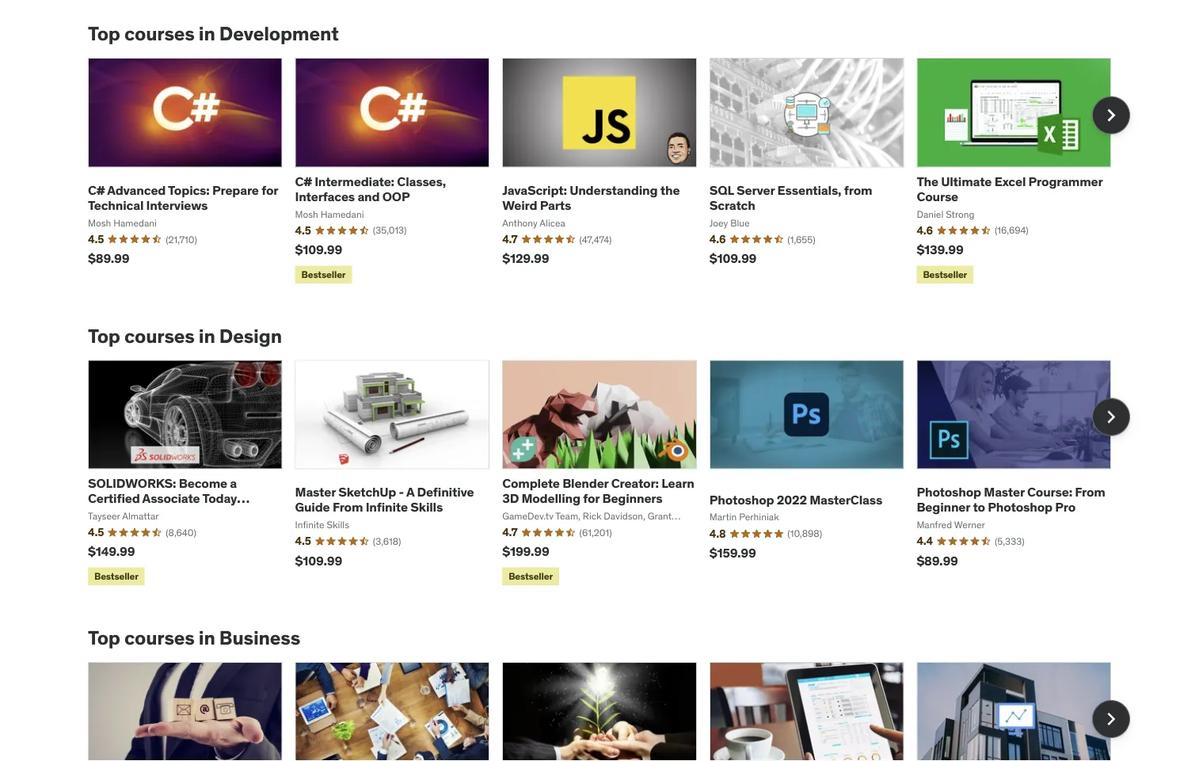 Task type: vqa. For each thing, say whether or not it's contained in the screenshot.
Javascript: Understanding The Weird Parts link
yes



Task type: locate. For each thing, give the bounding box(es) containing it.
next image
[[1099, 404, 1124, 430], [1099, 706, 1124, 732]]

3 courses from the top
[[124, 626, 195, 650]]

sql server essentials, from scratch
[[709, 182, 872, 213]]

top for top courses in design
[[88, 324, 120, 348]]

0 horizontal spatial from
[[333, 499, 363, 515]]

2 vertical spatial courses
[[124, 626, 195, 650]]

3 in from the top
[[199, 626, 215, 650]]

technical
[[88, 197, 144, 213]]

prepare
[[212, 182, 259, 198]]

1 horizontal spatial c#
[[295, 173, 312, 189]]

2 vertical spatial in
[[199, 626, 215, 650]]

0 vertical spatial carousel element
[[88, 58, 1130, 287]]

solidworks: become a certified associate today (cswa)
[[88, 475, 237, 522]]

2 master from the left
[[984, 484, 1025, 500]]

0 horizontal spatial master
[[295, 484, 336, 500]]

javascript:
[[502, 182, 567, 198]]

0 horizontal spatial photoshop
[[709, 491, 774, 508]]

1 horizontal spatial photoshop
[[917, 484, 981, 500]]

carousel element for development
[[88, 58, 1130, 287]]

master left course:
[[984, 484, 1025, 500]]

development
[[219, 22, 339, 45]]

topics:
[[168, 182, 210, 198]]

from inside photoshop master course: from beginner to photoshop pro
[[1075, 484, 1105, 500]]

carousel element containing c# intermediate: classes, interfaces and oop
[[88, 58, 1130, 287]]

c# left advanced
[[88, 182, 105, 198]]

courses for design
[[124, 324, 195, 348]]

c# for c# advanced topics: prepare for technical interviews
[[88, 182, 105, 198]]

0 vertical spatial courses
[[124, 22, 195, 45]]

photoshop 2022 masterclass
[[709, 491, 882, 508]]

learn
[[662, 475, 694, 491]]

understanding
[[570, 182, 658, 198]]

1 horizontal spatial for
[[583, 490, 600, 506]]

1 vertical spatial next image
[[1099, 706, 1124, 732]]

the ultimate excel programmer course
[[917, 173, 1103, 204]]

-
[[399, 484, 404, 500]]

1 carousel element from the top
[[88, 58, 1130, 287]]

oop
[[382, 188, 410, 204]]

2022
[[777, 491, 807, 508]]

for inside c# advanced topics: prepare for technical interviews
[[262, 182, 278, 198]]

skills
[[410, 499, 443, 515]]

c# inside c# intermediate: classes, interfaces and oop
[[295, 173, 312, 189]]

master inside master sketchup  - a definitive guide from infinite skills
[[295, 484, 336, 500]]

in left development
[[199, 22, 215, 45]]

advanced
[[107, 182, 166, 198]]

in left design
[[199, 324, 215, 348]]

3d
[[502, 490, 519, 506]]

c# left intermediate:
[[295, 173, 312, 189]]

1 vertical spatial top
[[88, 324, 120, 348]]

1 master from the left
[[295, 484, 336, 500]]

photoshop
[[917, 484, 981, 500], [709, 491, 774, 508], [988, 499, 1053, 515]]

3 carousel element from the top
[[88, 662, 1130, 761]]

courses
[[124, 22, 195, 45], [124, 324, 195, 348], [124, 626, 195, 650]]

in for development
[[199, 22, 215, 45]]

1 horizontal spatial from
[[1075, 484, 1105, 500]]

masterclass
[[810, 491, 882, 508]]

1 next image from the top
[[1099, 404, 1124, 430]]

3 top from the top
[[88, 626, 120, 650]]

from right guide
[[333, 499, 363, 515]]

course
[[917, 188, 958, 204]]

1 courses from the top
[[124, 22, 195, 45]]

to
[[973, 499, 985, 515]]

2 in from the top
[[199, 324, 215, 348]]

master left sketchup
[[295, 484, 336, 500]]

in for business
[[199, 626, 215, 650]]

1 top from the top
[[88, 22, 120, 45]]

javascript: understanding the weird parts link
[[502, 182, 680, 213]]

for right prepare on the top
[[262, 182, 278, 198]]

interviews
[[146, 197, 208, 213]]

a
[[406, 484, 414, 500]]

top courses in business
[[88, 626, 300, 650]]

beginner
[[917, 499, 970, 515]]

in left business
[[199, 626, 215, 650]]

weird
[[502, 197, 537, 213]]

master
[[295, 484, 336, 500], [984, 484, 1025, 500]]

carousel element
[[88, 58, 1130, 287], [88, 360, 1130, 589], [88, 662, 1130, 761]]

c# inside c# advanced topics: prepare for technical interviews
[[88, 182, 105, 198]]

0 vertical spatial top
[[88, 22, 120, 45]]

carousel element containing solidworks: become a certified associate today (cswa)
[[88, 360, 1130, 589]]

2 top from the top
[[88, 324, 120, 348]]

next image
[[1099, 102, 1124, 128]]

in
[[199, 22, 215, 45], [199, 324, 215, 348], [199, 626, 215, 650]]

0 horizontal spatial for
[[262, 182, 278, 198]]

courses for business
[[124, 626, 195, 650]]

photoshop for photoshop master course: from beginner to photoshop pro
[[917, 484, 981, 500]]

0 vertical spatial in
[[199, 22, 215, 45]]

sql server essentials, from scratch link
[[709, 182, 872, 213]]

course:
[[1027, 484, 1072, 500]]

c# for c# intermediate: classes, interfaces and oop
[[295, 173, 312, 189]]

1 vertical spatial in
[[199, 324, 215, 348]]

a
[[230, 475, 237, 491]]

guide
[[295, 499, 330, 515]]

top
[[88, 22, 120, 45], [88, 324, 120, 348], [88, 626, 120, 650]]

from right course:
[[1075, 484, 1105, 500]]

2 vertical spatial top
[[88, 626, 120, 650]]

excel
[[995, 173, 1026, 189]]

courses for development
[[124, 22, 195, 45]]

ultimate
[[941, 173, 992, 189]]

0 vertical spatial next image
[[1099, 404, 1124, 430]]

2 vertical spatial carousel element
[[88, 662, 1130, 761]]

c#
[[295, 173, 312, 189], [88, 182, 105, 198]]

associate
[[142, 490, 200, 506]]

server
[[737, 182, 775, 198]]

0 vertical spatial for
[[262, 182, 278, 198]]

for
[[262, 182, 278, 198], [583, 490, 600, 506]]

from
[[1075, 484, 1105, 500], [333, 499, 363, 515]]

for right modelling
[[583, 490, 600, 506]]

1 in from the top
[[199, 22, 215, 45]]

1 vertical spatial courses
[[124, 324, 195, 348]]

master sketchup  - a definitive guide from infinite skills link
[[295, 484, 474, 515]]

1 vertical spatial for
[[583, 490, 600, 506]]

beginners
[[602, 490, 663, 506]]

0 horizontal spatial c#
[[88, 182, 105, 198]]

the
[[660, 182, 680, 198]]

essentials,
[[777, 182, 841, 198]]

parts
[[540, 197, 571, 213]]

2 courses from the top
[[124, 324, 195, 348]]

1 vertical spatial carousel element
[[88, 360, 1130, 589]]

1 horizontal spatial master
[[984, 484, 1025, 500]]

today
[[202, 490, 237, 506]]

interfaces
[[295, 188, 355, 204]]

2 carousel element from the top
[[88, 360, 1130, 589]]

2 next image from the top
[[1099, 706, 1124, 732]]



Task type: describe. For each thing, give the bounding box(es) containing it.
the ultimate excel programmer course link
[[917, 173, 1103, 204]]

carousel element for business
[[88, 662, 1130, 761]]

the
[[917, 173, 938, 189]]

modelling
[[522, 490, 580, 506]]

2 horizontal spatial photoshop
[[988, 499, 1053, 515]]

classes,
[[397, 173, 446, 189]]

top for top courses in business
[[88, 626, 120, 650]]

solidworks:
[[88, 475, 176, 491]]

complete blender creator: learn 3d modelling for beginners link
[[502, 475, 694, 506]]

definitive
[[417, 484, 474, 500]]

photoshop for photoshop 2022 masterclass
[[709, 491, 774, 508]]

c# intermediate: classes, interfaces and oop link
[[295, 173, 446, 204]]

photoshop 2022 masterclass link
[[709, 491, 882, 508]]

top for top courses in development
[[88, 22, 120, 45]]

next image for top courses in design
[[1099, 404, 1124, 430]]

from
[[844, 182, 872, 198]]

photoshop master course: from beginner to photoshop pro
[[917, 484, 1105, 515]]

master inside photoshop master course: from beginner to photoshop pro
[[984, 484, 1025, 500]]

blender
[[562, 475, 609, 491]]

pro
[[1055, 499, 1076, 515]]

certified
[[88, 490, 140, 506]]

(cswa)
[[88, 505, 133, 522]]

complete
[[502, 475, 560, 491]]

top courses in design
[[88, 324, 282, 348]]

c# intermediate: classes, interfaces and oop
[[295, 173, 446, 204]]

scratch
[[709, 197, 755, 213]]

and
[[358, 188, 380, 204]]

from inside master sketchup  - a definitive guide from infinite skills
[[333, 499, 363, 515]]

business
[[219, 626, 300, 650]]

sketchup
[[338, 484, 396, 500]]

intermediate:
[[315, 173, 394, 189]]

c# advanced topics: prepare for technical interviews link
[[88, 182, 278, 213]]

solidworks: become a certified associate today (cswa) link
[[88, 475, 250, 522]]

complete blender creator: learn 3d modelling for beginners
[[502, 475, 694, 506]]

top courses in development
[[88, 22, 339, 45]]

photoshop master course: from beginner to photoshop pro link
[[917, 484, 1105, 515]]

sql
[[709, 182, 734, 198]]

next image for top courses in business
[[1099, 706, 1124, 732]]

carousel element for design
[[88, 360, 1130, 589]]

creator:
[[611, 475, 659, 491]]

programmer
[[1029, 173, 1103, 189]]

in for design
[[199, 324, 215, 348]]

javascript: understanding the weird parts
[[502, 182, 680, 213]]

design
[[219, 324, 282, 348]]

c# advanced topics: prepare for technical interviews
[[88, 182, 278, 213]]

master sketchup  - a definitive guide from infinite skills
[[295, 484, 474, 515]]

infinite
[[366, 499, 408, 515]]

become
[[179, 475, 227, 491]]

for inside complete blender creator: learn 3d modelling for beginners
[[583, 490, 600, 506]]



